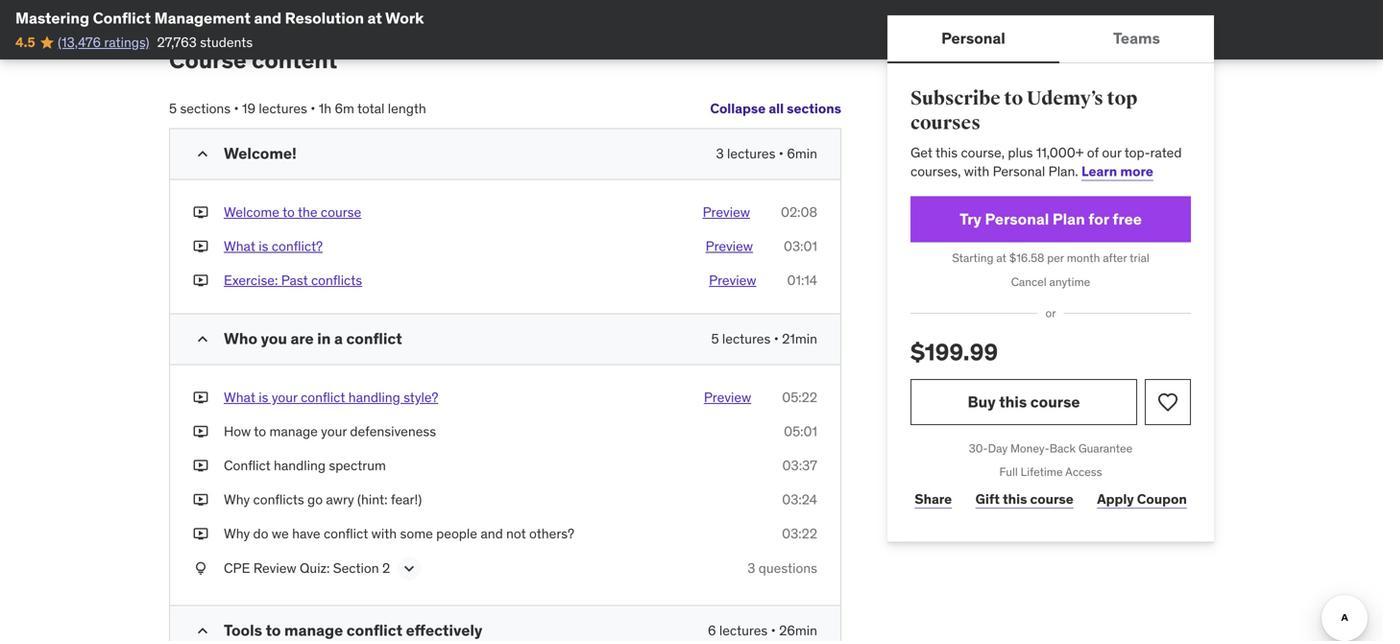 Task type: locate. For each thing, give the bounding box(es) containing it.
what up how
[[224, 389, 255, 406]]

apply coupon
[[1097, 491, 1187, 508]]

personal
[[941, 28, 1006, 48], [993, 163, 1045, 180], [985, 209, 1049, 229]]

after
[[1103, 251, 1127, 266]]

1 horizontal spatial 3
[[748, 560, 755, 577]]

back
[[1050, 441, 1076, 456]]

your down what is your conflict handling style? button
[[321, 423, 347, 440]]

2 vertical spatial personal
[[985, 209, 1049, 229]]

1 vertical spatial what
[[224, 389, 255, 406]]

lectures right the 19
[[259, 100, 307, 117]]

at inside starting at $16.58 per month after trial cancel anytime
[[996, 251, 1007, 266]]

show lecture description image
[[400, 559, 419, 579]]

get this course, plus 11,000+ of our top-rated courses, with personal plan.
[[911, 144, 1182, 180]]

lectures left 21min
[[722, 330, 771, 348]]

spectrum
[[329, 457, 386, 475]]

2 xsmall image from the top
[[193, 388, 208, 407]]

at left work
[[367, 8, 382, 28]]

0 vertical spatial handling
[[348, 389, 400, 406]]

1 vertical spatial small image
[[193, 330, 212, 349]]

0 vertical spatial your
[[272, 389, 298, 406]]

or
[[1046, 306, 1056, 321]]

0 vertical spatial personal
[[941, 28, 1006, 48]]

1 what from the top
[[224, 238, 255, 255]]

5 sections • 19 lectures • 1h 6m total length
[[169, 100, 426, 117]]

some
[[400, 526, 433, 543]]

style?
[[404, 389, 438, 406]]

to right tools
[[266, 621, 281, 640]]

welcome
[[224, 204, 280, 221]]

teams
[[1113, 28, 1160, 48]]

small image left tools
[[193, 622, 212, 641]]

is inside button
[[259, 238, 268, 255]]

1 why from the top
[[224, 491, 250, 509]]

0 horizontal spatial your
[[272, 389, 298, 406]]

buy this course button
[[911, 379, 1137, 425]]

anytime
[[1050, 275, 1091, 289]]

conflicts inside button
[[311, 272, 362, 289]]

personal up "subscribe"
[[941, 28, 1006, 48]]

5 down course
[[169, 100, 177, 117]]

preview down '3 lectures • 6min' in the top right of the page
[[703, 204, 750, 221]]

lectures for who you are in a conflict
[[722, 330, 771, 348]]

1 xsmall image from the top
[[193, 203, 208, 222]]

3 questions
[[748, 560, 817, 577]]

6
[[708, 622, 716, 640]]

05:01
[[784, 423, 817, 440]]

3 left questions
[[748, 560, 755, 577]]

course right the at top left
[[321, 204, 361, 221]]

xsmall image
[[193, 272, 208, 290], [193, 388, 208, 407]]

to inside button
[[282, 204, 295, 221]]

preview up 5 lectures • 21min
[[709, 272, 756, 289]]

1 vertical spatial handling
[[274, 457, 326, 475]]

you
[[261, 329, 287, 348]]

1 vertical spatial xsmall image
[[193, 388, 208, 407]]

handling up defensiveness
[[348, 389, 400, 406]]

• left 6min
[[779, 145, 784, 162]]

0 vertical spatial this
[[936, 144, 958, 161]]

full
[[1000, 465, 1018, 480]]

tab list containing personal
[[888, 15, 1214, 63]]

course
[[169, 46, 247, 75]]

27,763 students
[[157, 34, 253, 51]]

is
[[259, 238, 268, 255], [259, 389, 268, 406]]

1 horizontal spatial sections
[[787, 100, 841, 117]]

small image for welcome!
[[193, 145, 212, 164]]

1 vertical spatial why
[[224, 526, 250, 543]]

0 vertical spatial xsmall image
[[193, 272, 208, 290]]

7 xsmall image from the top
[[193, 559, 208, 578]]

this right gift
[[1003, 491, 1027, 508]]

to
[[1004, 87, 1023, 110], [282, 204, 295, 221], [254, 423, 266, 440], [266, 621, 281, 640]]

1 vertical spatial conflict
[[224, 457, 271, 475]]

what inside button
[[224, 389, 255, 406]]

lectures for tools to manage conflict effectively
[[719, 622, 768, 640]]

conflict inside button
[[301, 389, 345, 406]]

starting
[[952, 251, 994, 266]]

to left udemy's
[[1004, 87, 1023, 110]]

preview left 03:01
[[706, 238, 753, 255]]

0 vertical spatial conflict
[[93, 8, 151, 28]]

lifetime
[[1021, 465, 1063, 480]]

02:08
[[781, 204, 817, 221]]

preview down 5 lectures • 21min
[[704, 389, 751, 406]]

handling up go
[[274, 457, 326, 475]]

• left the 19
[[234, 100, 239, 117]]

lectures right '6'
[[719, 622, 768, 640]]

1 vertical spatial course
[[1031, 392, 1080, 412]]

to right how
[[254, 423, 266, 440]]

teams button
[[1059, 15, 1214, 61]]

this inside get this course, plus 11,000+ of our top-rated courses, with personal plan.
[[936, 144, 958, 161]]

lectures for welcome!
[[727, 145, 776, 162]]

small image left who
[[193, 330, 212, 349]]

6min
[[787, 145, 817, 162]]

past
[[281, 272, 308, 289]]

what
[[224, 238, 255, 255], [224, 389, 255, 406]]

2 is from the top
[[259, 389, 268, 406]]

how
[[224, 423, 251, 440]]

course up back
[[1031, 392, 1080, 412]]

tab list
[[888, 15, 1214, 63]]

with left some
[[371, 526, 397, 543]]

1 vertical spatial 5
[[711, 330, 719, 348]]

manage for your
[[269, 423, 318, 440]]

1 vertical spatial and
[[481, 526, 503, 543]]

to inside subscribe to udemy's top courses
[[1004, 87, 1023, 110]]

2 what from the top
[[224, 389, 255, 406]]

2 vertical spatial this
[[1003, 491, 1027, 508]]

this
[[936, 144, 958, 161], [999, 392, 1027, 412], [1003, 491, 1027, 508]]

1 vertical spatial this
[[999, 392, 1027, 412]]

per
[[1047, 251, 1064, 266]]

1 horizontal spatial handling
[[348, 389, 400, 406]]

with inside get this course, plus 11,000+ of our top-rated courses, with personal plan.
[[964, 163, 990, 180]]

review
[[253, 560, 296, 577]]

1 vertical spatial is
[[259, 389, 268, 406]]

at left $16.58
[[996, 251, 1007, 266]]

1 horizontal spatial your
[[321, 423, 347, 440]]

personal inside get this course, plus 11,000+ of our top-rated courses, with personal plan.
[[993, 163, 1045, 180]]

is inside button
[[259, 389, 268, 406]]

1 vertical spatial with
[[371, 526, 397, 543]]

1 vertical spatial at
[[996, 251, 1007, 266]]

to left the at top left
[[282, 204, 295, 221]]

4.5
[[15, 34, 35, 51]]

resolution
[[285, 8, 364, 28]]

27,763
[[157, 34, 197, 51]]

preview
[[703, 204, 750, 221], [706, 238, 753, 255], [709, 272, 756, 289], [704, 389, 751, 406]]

this right buy
[[999, 392, 1027, 412]]

2 small image from the top
[[193, 330, 212, 349]]

apply coupon button
[[1093, 481, 1191, 519]]

what for what is conflict?
[[224, 238, 255, 255]]

course down lifetime
[[1030, 491, 1074, 508]]

0 vertical spatial manage
[[269, 423, 318, 440]]

to for tools
[[266, 621, 281, 640]]

1 sections from the left
[[787, 100, 841, 117]]

(13,476 ratings)
[[58, 34, 149, 51]]

courses
[[911, 112, 981, 135]]

1 vertical spatial personal
[[993, 163, 1045, 180]]

is down you
[[259, 389, 268, 406]]

1 horizontal spatial and
[[481, 526, 503, 543]]

2 why from the top
[[224, 526, 250, 543]]

conflict
[[346, 329, 402, 348], [301, 389, 345, 406], [324, 526, 368, 543], [347, 621, 403, 640]]

xsmall image
[[193, 203, 208, 222], [193, 237, 208, 256], [193, 423, 208, 441], [193, 457, 208, 476], [193, 491, 208, 510], [193, 525, 208, 544], [193, 559, 208, 578]]

1 horizontal spatial 5
[[711, 330, 719, 348]]

course for gift this course
[[1030, 491, 1074, 508]]

not
[[506, 526, 526, 543]]

conflict
[[93, 8, 151, 28], [224, 457, 271, 475]]

personal up $16.58
[[985, 209, 1049, 229]]

fear!)
[[391, 491, 422, 509]]

0 horizontal spatial 3
[[716, 145, 724, 162]]

conflict down how
[[224, 457, 271, 475]]

1 horizontal spatial at
[[996, 251, 1007, 266]]

0 vertical spatial with
[[964, 163, 990, 180]]

•
[[234, 100, 239, 117], [310, 100, 315, 117], [779, 145, 784, 162], [774, 330, 779, 348], [771, 622, 776, 640]]

05:22
[[782, 389, 817, 406]]

xsmall image for what is your conflict handling style?
[[193, 388, 208, 407]]

personal down plus
[[993, 163, 1045, 180]]

sections
[[787, 100, 841, 117], [180, 100, 231, 117]]

for
[[1089, 209, 1109, 229]]

and left not
[[481, 526, 503, 543]]

conflicts up we
[[253, 491, 304, 509]]

1 is from the top
[[259, 238, 268, 255]]

gift this course link
[[972, 481, 1078, 519]]

manage up the conflict handling spectrum
[[269, 423, 318, 440]]

welcome!
[[224, 144, 297, 163]]

manage
[[269, 423, 318, 440], [284, 621, 343, 640]]

what up exercise:
[[224, 238, 255, 255]]

0 horizontal spatial and
[[254, 8, 282, 28]]

this inside button
[[999, 392, 1027, 412]]

why up the cpe
[[224, 491, 250, 509]]

• for welcome!
[[779, 145, 784, 162]]

conflict up how to manage your defensiveness
[[301, 389, 345, 406]]

0 vertical spatial why
[[224, 491, 250, 509]]

with
[[964, 163, 990, 180], [371, 526, 397, 543]]

wishlist image
[[1157, 391, 1180, 414]]

0 vertical spatial what
[[224, 238, 255, 255]]

awry
[[326, 491, 354, 509]]

0 horizontal spatial sections
[[180, 100, 231, 117]]

2 vertical spatial course
[[1030, 491, 1074, 508]]

0 vertical spatial 5
[[169, 100, 177, 117]]

1 horizontal spatial conflict
[[224, 457, 271, 475]]

5 xsmall image from the top
[[193, 491, 208, 510]]

conflicts right the past
[[311, 272, 362, 289]]

this up the courses, at the top of the page
[[936, 144, 958, 161]]

0 horizontal spatial at
[[367, 8, 382, 28]]

• left 21min
[[774, 330, 779, 348]]

0 vertical spatial at
[[367, 8, 382, 28]]

small image
[[193, 145, 212, 164], [193, 330, 212, 349], [193, 622, 212, 641]]

2 vertical spatial small image
[[193, 622, 212, 641]]

3 small image from the top
[[193, 622, 212, 641]]

1 vertical spatial manage
[[284, 621, 343, 640]]

0 vertical spatial 3
[[716, 145, 724, 162]]

01:14
[[787, 272, 817, 289]]

to for welcome
[[282, 204, 295, 221]]

1 vertical spatial your
[[321, 423, 347, 440]]

with down course,
[[964, 163, 990, 180]]

course
[[321, 204, 361, 221], [1031, 392, 1080, 412], [1030, 491, 1074, 508]]

2 sections from the left
[[180, 100, 231, 117]]

5
[[169, 100, 177, 117], [711, 330, 719, 348]]

manage down quiz:
[[284, 621, 343, 640]]

students
[[200, 34, 253, 51]]

sections right all
[[787, 100, 841, 117]]

1 vertical spatial 3
[[748, 560, 755, 577]]

small image left welcome!
[[193, 145, 212, 164]]

what is your conflict handling style? button
[[224, 388, 438, 407]]

what for what is your conflict handling style?
[[224, 389, 255, 406]]

1 xsmall image from the top
[[193, 272, 208, 290]]

to for subscribe
[[1004, 87, 1023, 110]]

do
[[253, 526, 268, 543]]

and up "course content"
[[254, 8, 282, 28]]

your up how to manage your defensiveness
[[272, 389, 298, 406]]

• left 1h 6m
[[310, 100, 315, 117]]

1 horizontal spatial with
[[964, 163, 990, 180]]

lectures down collapse
[[727, 145, 776, 162]]

mastering
[[15, 8, 89, 28]]

3 lectures • 6min
[[716, 145, 817, 162]]

apply
[[1097, 491, 1134, 508]]

conflict?
[[272, 238, 323, 255]]

3 down collapse
[[716, 145, 724, 162]]

• left 26min
[[771, 622, 776, 640]]

1 small image from the top
[[193, 145, 212, 164]]

what inside button
[[224, 238, 255, 255]]

3 for 3 lectures • 6min
[[716, 145, 724, 162]]

why left do
[[224, 526, 250, 543]]

0 vertical spatial conflicts
[[311, 272, 362, 289]]

share button
[[911, 481, 956, 519]]

• for tools to manage conflict effectively
[[771, 622, 776, 640]]

5 left 21min
[[711, 330, 719, 348]]

sections left the 19
[[180, 100, 231, 117]]

0 vertical spatial is
[[259, 238, 268, 255]]

conflict up ratings)
[[93, 8, 151, 28]]

0 horizontal spatial 5
[[169, 100, 177, 117]]

conflict right a
[[346, 329, 402, 348]]

1 vertical spatial conflicts
[[253, 491, 304, 509]]

03:22
[[782, 526, 817, 543]]

2 xsmall image from the top
[[193, 237, 208, 256]]

0 vertical spatial small image
[[193, 145, 212, 164]]

what is conflict? button
[[224, 237, 323, 256]]

preview for 01:14
[[709, 272, 756, 289]]

is left conflict?
[[259, 238, 268, 255]]

1 horizontal spatial conflicts
[[311, 272, 362, 289]]



Task type: describe. For each thing, give the bounding box(es) containing it.
day
[[988, 441, 1008, 456]]

your inside what is your conflict handling style? button
[[272, 389, 298, 406]]

this for get
[[936, 144, 958, 161]]

what is your conflict handling style?
[[224, 389, 438, 406]]

is for conflict?
[[259, 238, 268, 255]]

free
[[1113, 209, 1142, 229]]

personal button
[[888, 15, 1059, 61]]

our
[[1102, 144, 1122, 161]]

0 vertical spatial and
[[254, 8, 282, 28]]

manage for conflict
[[284, 621, 343, 640]]

conflict down awry
[[324, 526, 368, 543]]

why do we have conflict with some people and not others?
[[224, 526, 574, 543]]

rated
[[1150, 144, 1182, 161]]

5 for 5 lectures • 21min
[[711, 330, 719, 348]]

effectively
[[406, 621, 482, 640]]

mastering conflict management and resolution at work
[[15, 8, 424, 28]]

plus
[[1008, 144, 1033, 161]]

why for why do we have conflict with some people and not others?
[[224, 526, 250, 543]]

0 horizontal spatial handling
[[274, 457, 326, 475]]

small image for who you are in a conflict
[[193, 330, 212, 349]]

guarantee
[[1079, 441, 1133, 456]]

subscribe to udemy's top courses
[[911, 87, 1138, 135]]

try personal plan for free link
[[911, 196, 1191, 243]]

plan
[[1053, 209, 1085, 229]]

quiz:
[[300, 560, 330, 577]]

0 vertical spatial course
[[321, 204, 361, 221]]

to for how
[[254, 423, 266, 440]]

6 lectures • 26min
[[708, 622, 817, 640]]

money-
[[1011, 441, 1050, 456]]

21min
[[782, 330, 817, 348]]

3 for 3 questions
[[748, 560, 755, 577]]

cpe
[[224, 560, 250, 577]]

gift
[[976, 491, 1000, 508]]

0 horizontal spatial conflicts
[[253, 491, 304, 509]]

30-day money-back guarantee full lifetime access
[[969, 441, 1133, 480]]

preview for 03:01
[[706, 238, 753, 255]]

2
[[382, 560, 390, 577]]

4 xsmall image from the top
[[193, 457, 208, 476]]

what is conflict?
[[224, 238, 323, 255]]

courses,
[[911, 163, 961, 180]]

length
[[388, 100, 426, 117]]

why for why conflicts go awry (hint: fear!)
[[224, 491, 250, 509]]

learn more
[[1082, 163, 1154, 180]]

exercise:
[[224, 272, 278, 289]]

section
[[333, 560, 379, 577]]

26min
[[779, 622, 817, 640]]

get
[[911, 144, 933, 161]]

(hint:
[[357, 491, 388, 509]]

tools to manage conflict effectively
[[224, 621, 482, 640]]

go
[[307, 491, 323, 509]]

month
[[1067, 251, 1100, 266]]

tools
[[224, 621, 262, 640]]

questions
[[759, 560, 817, 577]]

handling inside button
[[348, 389, 400, 406]]

xsmall image for exercise: past conflicts
[[193, 272, 208, 290]]

collapse all sections button
[[710, 90, 841, 128]]

udemy's
[[1027, 87, 1104, 110]]

ratings)
[[104, 34, 149, 51]]

0 horizontal spatial conflict
[[93, 8, 151, 28]]

work
[[385, 8, 424, 28]]

exercise: past conflicts button
[[224, 272, 362, 290]]

03:01
[[784, 238, 817, 255]]

preview for 05:22
[[704, 389, 751, 406]]

conflict handling spectrum
[[224, 457, 386, 475]]

cpe review quiz: section 2
[[224, 560, 390, 577]]

is for your
[[259, 389, 268, 406]]

how to manage your defensiveness
[[224, 423, 436, 440]]

welcome to the course
[[224, 204, 361, 221]]

• for who you are in a conflict
[[774, 330, 779, 348]]

sections inside dropdown button
[[787, 100, 841, 117]]

11,000+
[[1036, 144, 1084, 161]]

learn
[[1082, 163, 1117, 180]]

others?
[[529, 526, 574, 543]]

0 horizontal spatial with
[[371, 526, 397, 543]]

coupon
[[1137, 491, 1187, 508]]

(13,476
[[58, 34, 101, 51]]

starting at $16.58 per month after trial cancel anytime
[[952, 251, 1150, 289]]

a
[[334, 329, 343, 348]]

the
[[298, 204, 318, 221]]

collapse all sections
[[710, 100, 841, 117]]

personal inside button
[[941, 28, 1006, 48]]

top
[[1107, 87, 1138, 110]]

this for buy
[[999, 392, 1027, 412]]

course for buy this course
[[1031, 392, 1080, 412]]

who you are in a conflict
[[224, 329, 402, 348]]

all
[[769, 100, 784, 117]]

try
[[960, 209, 982, 229]]

small image for tools to manage conflict effectively
[[193, 622, 212, 641]]

buy this course
[[968, 392, 1080, 412]]

course,
[[961, 144, 1005, 161]]

1h 6m
[[319, 100, 354, 117]]

subscribe
[[911, 87, 1001, 110]]

in
[[317, 329, 331, 348]]

preview for 02:08
[[703, 204, 750, 221]]

6 xsmall image from the top
[[193, 525, 208, 544]]

total
[[357, 100, 385, 117]]

03:24
[[782, 491, 817, 509]]

course content
[[169, 46, 338, 75]]

we
[[272, 526, 289, 543]]

this for gift
[[1003, 491, 1027, 508]]

3 xsmall image from the top
[[193, 423, 208, 441]]

5 for 5 sections • 19 lectures • 1h 6m total length
[[169, 100, 177, 117]]

defensiveness
[[350, 423, 436, 440]]

management
[[154, 8, 251, 28]]

conflict down 2
[[347, 621, 403, 640]]

have
[[292, 526, 320, 543]]

who
[[224, 329, 257, 348]]

more
[[1120, 163, 1154, 180]]

why conflicts go awry (hint: fear!)
[[224, 491, 422, 509]]

trial
[[1130, 251, 1150, 266]]

19
[[242, 100, 256, 117]]

30-
[[969, 441, 988, 456]]

exercise: past conflicts
[[224, 272, 362, 289]]



Task type: vqa. For each thing, say whether or not it's contained in the screenshot.
seventh xsmall icon
no



